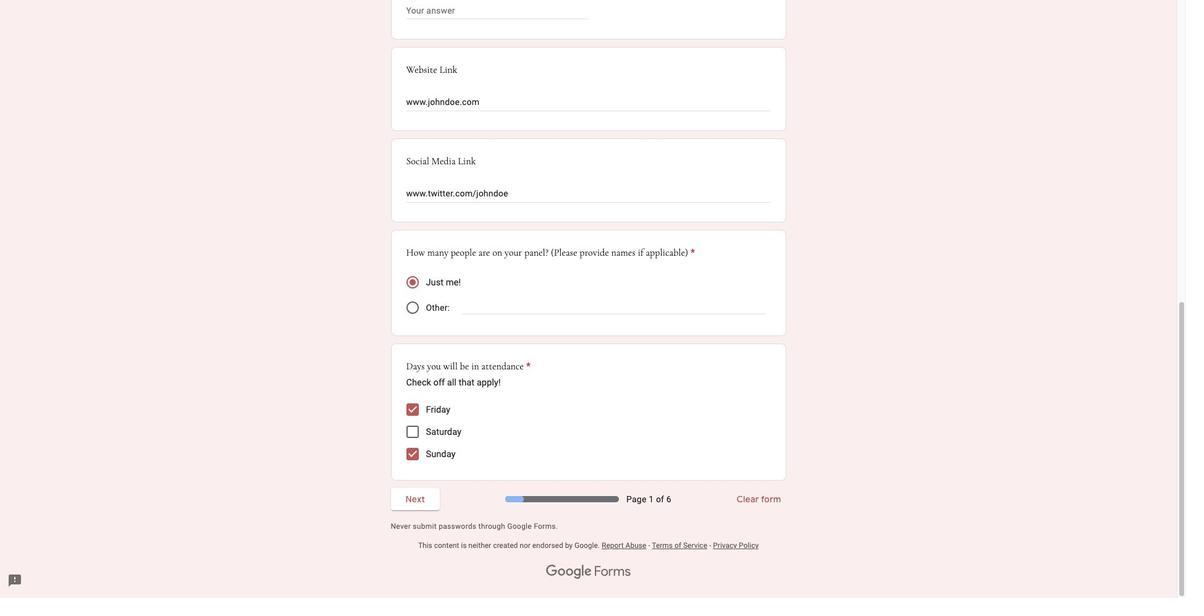 Task type: describe. For each thing, give the bounding box(es) containing it.
2 heading from the top
[[406, 359, 531, 374]]

friday image
[[406, 404, 419, 416]]

1 heading from the top
[[406, 246, 695, 260]]

sunday image
[[406, 448, 419, 461]]

1 horizontal spatial required question element
[[688, 246, 695, 260]]



Task type: vqa. For each thing, say whether or not it's contained in the screenshot.
Other response TEXT FIELD
yes



Task type: locate. For each thing, give the bounding box(es) containing it.
1 vertical spatial heading
[[406, 359, 531, 374]]

Saturday checkbox
[[406, 426, 419, 438]]

Other response text field
[[462, 300, 766, 314]]

Friday checkbox
[[406, 404, 419, 416]]

None radio
[[406, 302, 419, 314]]

required question element
[[688, 246, 695, 260], [524, 359, 531, 374]]

report a problem to google image
[[7, 574, 22, 588]]

google image
[[546, 565, 592, 580]]

None text field
[[406, 3, 589, 18], [406, 188, 771, 202], [406, 3, 589, 18], [406, 188, 771, 202]]

saturday image
[[408, 427, 418, 437]]

progress bar
[[506, 497, 619, 503]]

1 vertical spatial required question element
[[524, 359, 531, 374]]

0 horizontal spatial required question element
[[524, 359, 531, 374]]

Just me! radio
[[406, 277, 419, 289]]

0 vertical spatial heading
[[406, 246, 695, 260]]

list
[[391, 0, 786, 481], [406, 399, 771, 466]]

just me! image
[[409, 280, 416, 286]]

Sunday checkbox
[[406, 448, 419, 461]]

0 vertical spatial required question element
[[688, 246, 695, 260]]

None text field
[[406, 96, 771, 111]]

heading
[[406, 246, 695, 260], [406, 359, 531, 374]]



